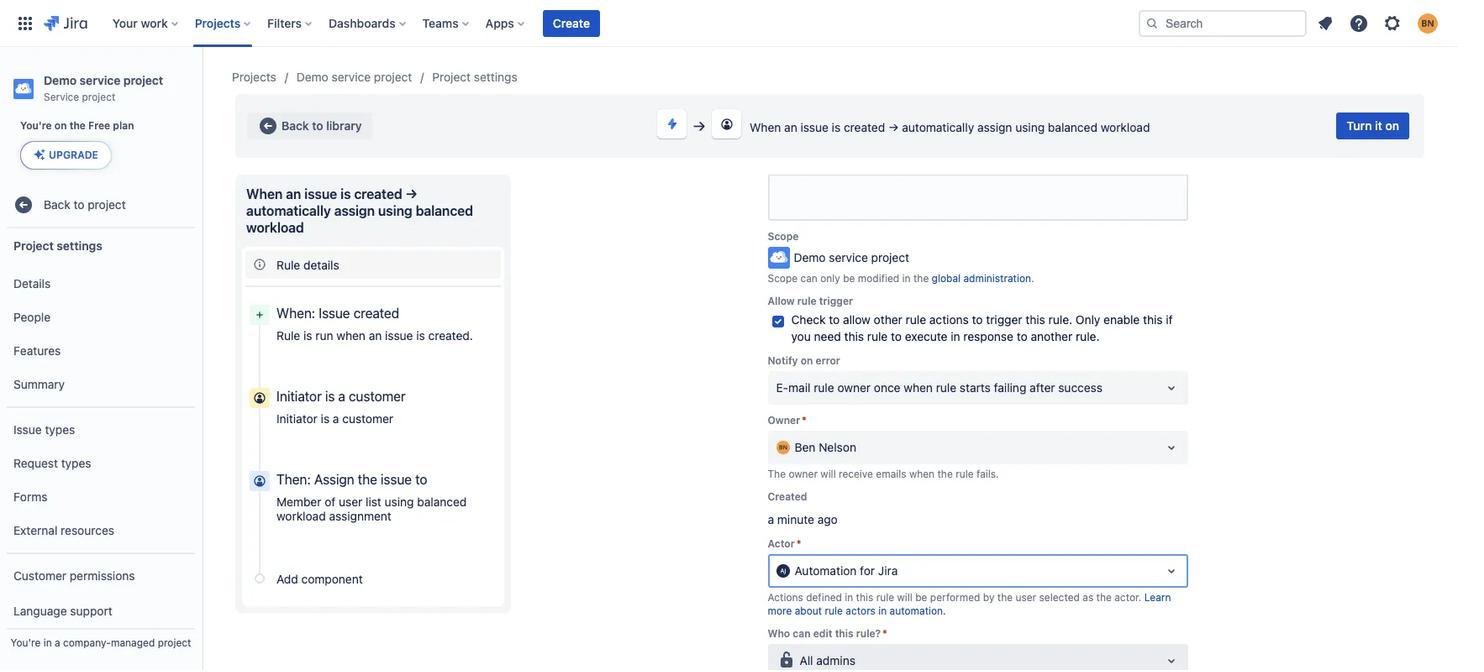 Task type: locate. For each thing, give the bounding box(es) containing it.
settings
[[474, 70, 517, 84], [57, 238, 102, 253]]

1 scope from the top
[[768, 230, 799, 243]]

1 horizontal spatial back
[[282, 118, 309, 133]]

0 horizontal spatial be
[[843, 272, 855, 285]]

0 horizontal spatial on
[[55, 119, 67, 132]]

→
[[888, 120, 899, 134], [405, 187, 418, 202]]

projects
[[195, 16, 240, 30], [232, 70, 276, 84]]

1 horizontal spatial demo
[[296, 70, 328, 84]]

the up list
[[358, 472, 377, 487]]

owner left once at the right bottom
[[837, 381, 871, 395]]

the left fails.
[[937, 468, 953, 481]]

rule
[[797, 295, 817, 308], [906, 313, 926, 327], [867, 329, 888, 344], [814, 381, 834, 395], [936, 381, 957, 395], [956, 468, 974, 481], [876, 592, 894, 604], [825, 605, 843, 618]]

2 horizontal spatial on
[[1385, 118, 1399, 133]]

1 horizontal spatial be
[[915, 592, 927, 604]]

customer permissions
[[13, 569, 135, 583]]

to left library
[[312, 118, 323, 133]]

project down dashboards 'popup button'
[[374, 70, 412, 84]]

can
[[800, 272, 818, 285], [793, 628, 811, 640]]

open image
[[1161, 378, 1181, 398], [1161, 561, 1181, 582]]

notifications image
[[1315, 13, 1335, 33]]

0 vertical spatial when
[[336, 329, 366, 343]]

rule inside rule details button
[[276, 258, 300, 272]]

turn
[[1347, 118, 1372, 133]]

on left error
[[801, 355, 813, 367]]

1 vertical spatial open image
[[1161, 561, 1181, 582]]

back
[[282, 118, 309, 133], [44, 197, 70, 211]]

user left selected
[[1016, 592, 1036, 604]]

on for you're on the free plan
[[55, 119, 67, 132]]

open image
[[1161, 438, 1181, 458], [1161, 651, 1181, 671]]

0 vertical spatial open image
[[1161, 438, 1181, 458]]

issue up request
[[13, 422, 42, 437]]

0 horizontal spatial when an issue is created → automatically assign using balanced workload
[[246, 187, 476, 235]]

the owner will receive emails when the rule fails.
[[768, 468, 999, 481]]

1 group from the top
[[7, 262, 195, 407]]

2 scope from the top
[[768, 272, 798, 285]]

0 vertical spatial *
[[802, 414, 807, 427]]

for
[[860, 564, 875, 578]]

turn it on
[[1347, 118, 1399, 133]]

0 vertical spatial you're
[[20, 119, 52, 132]]

when inside notify on error element
[[904, 381, 933, 395]]

1 vertical spatial issue
[[13, 422, 42, 437]]

types
[[45, 422, 75, 437], [61, 456, 91, 470]]

notify on error element
[[768, 371, 1188, 405]]

assign
[[977, 120, 1012, 134], [334, 203, 375, 219]]

back down upgrade button
[[44, 197, 70, 211]]

when
[[336, 329, 366, 343], [904, 381, 933, 395], [909, 468, 935, 481]]

member of user list using balanced workload assignment
[[276, 495, 467, 524]]

help image
[[1349, 13, 1369, 33]]

is inside when an issue is created → automatically assign using balanced workload
[[340, 187, 351, 202]]

0 horizontal spatial automatically
[[246, 203, 331, 219]]

need
[[814, 329, 841, 344]]

error
[[816, 355, 840, 367]]

workload
[[1101, 120, 1150, 134], [246, 220, 304, 235], [276, 509, 326, 524]]

using inside when an issue is created → automatically assign using balanced workload
[[378, 203, 412, 219]]

0 vertical spatial types
[[45, 422, 75, 437]]

project down teams popup button
[[432, 70, 471, 84]]

to down other
[[891, 329, 902, 344]]

automatically
[[902, 120, 974, 134], [246, 203, 331, 219]]

to
[[312, 118, 323, 133], [74, 197, 84, 211], [829, 313, 840, 327], [972, 313, 983, 327], [891, 329, 902, 344], [1017, 329, 1028, 344], [415, 472, 427, 487]]

when right once at the right bottom
[[904, 381, 933, 395]]

group containing customer permissions
[[7, 553, 195, 671]]

0 horizontal spatial settings
[[57, 238, 102, 253]]

None text field
[[776, 440, 779, 456]]

on down service on the left top
[[55, 119, 67, 132]]

demo up "only"
[[794, 250, 826, 265]]

demo service project up "only"
[[794, 250, 909, 265]]

scope for scope can only be modified in the global administration .
[[768, 272, 798, 285]]

1 horizontal spatial settings
[[474, 70, 517, 84]]

0 vertical spatial created
[[844, 120, 885, 134]]

forms link
[[7, 481, 195, 514]]

allow rule trigger check to allow other rule actions to trigger this rule.  only enable this if you need this rule to execute in response to another rule.
[[768, 295, 1173, 344]]

rule inside when: issue created rule is run when an issue is created.
[[276, 329, 300, 343]]

rule right the "mail"
[[814, 381, 834, 395]]

when right emails
[[909, 468, 935, 481]]

0 vertical spatial owner
[[837, 381, 871, 395]]

0 vertical spatial open image
[[1161, 378, 1181, 398]]

in down language at the bottom left
[[43, 637, 52, 650]]

demo inside the demo service project link
[[296, 70, 328, 84]]

0 vertical spatial assign
[[977, 120, 1012, 134]]

0 horizontal spatial service
[[80, 73, 120, 87]]

0 horizontal spatial issue
[[13, 422, 42, 437]]

1 horizontal spatial trigger
[[986, 313, 1022, 327]]

on inside button
[[1385, 118, 1399, 133]]

when right run at the left
[[336, 329, 366, 343]]

workload inside member of user list using balanced workload assignment
[[276, 509, 326, 524]]

search image
[[1145, 16, 1159, 30]]

1 vertical spatial automatically
[[246, 203, 331, 219]]

demo service project up library
[[296, 70, 412, 84]]

1 vertical spatial you're
[[11, 637, 41, 650]]

0 vertical spatial back
[[282, 118, 309, 133]]

in inside learn more about rule actors in automation.
[[878, 605, 887, 618]]

rule down jira
[[876, 592, 894, 604]]

projects right "sidebar navigation" icon
[[232, 70, 276, 84]]

more
[[768, 605, 792, 618]]

defined
[[806, 592, 842, 604]]

project up free
[[82, 91, 115, 103]]

1 vertical spatial settings
[[57, 238, 102, 253]]

types up request types
[[45, 422, 75, 437]]

rule
[[276, 258, 300, 272], [276, 329, 300, 343]]

on right 'it'
[[1385, 118, 1399, 133]]

1 vertical spatial using
[[378, 203, 412, 219]]

1 horizontal spatial when
[[750, 120, 781, 134]]

settings down back to project
[[57, 238, 102, 253]]

initiator up then:
[[276, 412, 318, 426]]

upgrade button
[[21, 142, 111, 169]]

using inside member of user list using balanced workload assignment
[[385, 495, 414, 509]]

issue types
[[13, 422, 75, 437]]

0 vertical spatial scope
[[768, 230, 799, 243]]

balanced
[[1048, 120, 1098, 134], [416, 203, 473, 219], [417, 495, 467, 509]]

details
[[13, 276, 51, 290]]

1 vertical spatial user
[[1016, 592, 1036, 604]]

can left edit
[[793, 628, 811, 640]]

0 horizontal spatial demo service project
[[296, 70, 412, 84]]

2 rule from the top
[[276, 329, 300, 343]]

0 horizontal spatial owner
[[789, 468, 818, 481]]

who
[[768, 628, 790, 640]]

project up details
[[13, 238, 54, 253]]

0 horizontal spatial →
[[405, 187, 418, 202]]

projects inside popup button
[[195, 16, 240, 30]]

rule inside alert
[[956, 468, 974, 481]]

0 vertical spatial when
[[750, 120, 781, 134]]

ago
[[817, 513, 838, 527]]

rule. down only
[[1076, 329, 1100, 344]]

you're down service on the left top
[[20, 119, 52, 132]]

projects for projects 'link'
[[232, 70, 276, 84]]

to left another
[[1017, 329, 1028, 344]]

project settings down apps
[[432, 70, 517, 84]]

scope
[[768, 230, 799, 243], [768, 272, 798, 285]]

will
[[821, 468, 836, 481], [897, 592, 913, 604]]

enable
[[1104, 313, 1140, 327]]

customer up 'then: assign the issue to'
[[342, 412, 393, 426]]

in down actions
[[951, 329, 960, 344]]

you
[[791, 329, 811, 344]]

0 horizontal spatial demo
[[44, 73, 77, 87]]

execute
[[905, 329, 948, 344]]

in
[[902, 272, 911, 285], [951, 329, 960, 344], [845, 592, 853, 604], [878, 605, 887, 618], [43, 637, 52, 650]]

0 horizontal spatial project settings
[[13, 238, 102, 253]]

1 vertical spatial scope
[[768, 272, 798, 285]]

0 horizontal spatial assign
[[334, 203, 375, 219]]

failing
[[994, 381, 1026, 395]]

member
[[276, 495, 321, 509]]

settings image
[[1382, 13, 1403, 33]]

issue
[[801, 120, 829, 134], [304, 187, 337, 202], [385, 329, 413, 343], [381, 472, 412, 487]]

can left "only"
[[800, 272, 818, 285]]

teams
[[422, 16, 459, 30]]

1 rule from the top
[[276, 258, 300, 272]]

assign inside when an issue is created → automatically assign using balanced workload
[[334, 203, 375, 219]]

1 horizontal spatial demo service project
[[794, 250, 909, 265]]

1 vertical spatial *
[[796, 538, 801, 550]]

open image for owner *
[[1161, 438, 1181, 458]]

customer down when: issue created rule is run when an issue is created.
[[349, 389, 406, 404]]

project settings up details
[[13, 238, 102, 253]]

success
[[1058, 381, 1103, 395]]

people
[[13, 310, 51, 324]]

learn more about rule actors in automation. link
[[768, 592, 1171, 618]]

service up free
[[80, 73, 120, 87]]

workload inside when an issue is created → automatically assign using balanced workload
[[246, 220, 304, 235]]

→ inside when an issue is created → automatically assign using balanced workload
[[405, 187, 418, 202]]

create button
[[543, 10, 600, 37]]

0 horizontal spatial an
[[286, 187, 301, 202]]

2 vertical spatial created
[[353, 306, 399, 321]]

0 horizontal spatial trigger
[[819, 295, 853, 308]]

service up library
[[332, 70, 371, 84]]

your profile and settings image
[[1418, 13, 1438, 33]]

about
[[795, 605, 822, 618]]

trigger
[[819, 295, 853, 308], [986, 313, 1022, 327]]

1 vertical spatial an
[[286, 187, 301, 202]]

1 vertical spatial initiator
[[276, 412, 318, 426]]

automatically inside when an issue is created → automatically assign using balanced workload
[[246, 203, 331, 219]]

the inside alert
[[937, 468, 953, 481]]

* right the actor
[[796, 538, 801, 550]]

1 vertical spatial customer
[[342, 412, 393, 426]]

e-
[[776, 381, 788, 395]]

when inside when an issue is created → automatically assign using balanced workload
[[246, 187, 283, 202]]

on
[[1385, 118, 1399, 133], [55, 119, 67, 132], [801, 355, 813, 367]]

1 horizontal spatial will
[[897, 592, 913, 604]]

when for the owner will receive emails when the rule fails.
[[909, 468, 935, 481]]

this right edit
[[835, 628, 854, 640]]

using
[[1015, 120, 1045, 134], [378, 203, 412, 219], [385, 495, 414, 509]]

back to library
[[282, 118, 362, 133]]

* right "rule?"
[[882, 628, 887, 640]]

1 vertical spatial projects
[[232, 70, 276, 84]]

1 vertical spatial owner
[[789, 468, 818, 481]]

in right actors
[[878, 605, 887, 618]]

1 vertical spatial back
[[44, 197, 70, 211]]

0 vertical spatial using
[[1015, 120, 1045, 134]]

None text field
[[768, 174, 1188, 221]]

fails.
[[977, 468, 999, 481]]

be up "automation."
[[915, 592, 927, 604]]

2 group from the top
[[7, 407, 195, 553]]

banner containing your work
[[0, 0, 1458, 47]]

request types link
[[7, 447, 195, 481]]

will up "automation."
[[897, 592, 913, 604]]

balanced inside member of user list using balanced workload assignment
[[417, 495, 467, 509]]

demo service project
[[296, 70, 412, 84], [794, 250, 909, 265]]

types for request types
[[61, 456, 91, 470]]

demo up service on the left top
[[44, 73, 77, 87]]

0 horizontal spatial user
[[339, 495, 362, 509]]

1 vertical spatial can
[[793, 628, 811, 640]]

owner inside alert
[[789, 468, 818, 481]]

initiator down run at the left
[[276, 389, 322, 404]]

when inside the owner will receive emails when the rule fails. alert
[[909, 468, 935, 481]]

your
[[112, 16, 138, 30]]

is
[[832, 120, 841, 134], [340, 187, 351, 202], [303, 329, 312, 343], [416, 329, 425, 343], [325, 389, 335, 404], [321, 412, 330, 426]]

1 vertical spatial demo service project
[[794, 250, 909, 265]]

open image down if
[[1161, 378, 1181, 398]]

projects for projects popup button
[[195, 16, 240, 30]]

actor
[[768, 538, 795, 550]]

after
[[1030, 381, 1055, 395]]

can for scope
[[800, 272, 818, 285]]

1 vertical spatial project settings
[[13, 238, 102, 253]]

.
[[1031, 272, 1034, 285]]

1 vertical spatial workload
[[246, 220, 304, 235]]

rule inside learn more about rule actors in automation.
[[825, 605, 843, 618]]

to up member of user list using balanced workload assignment
[[415, 472, 427, 487]]

back left library
[[282, 118, 309, 133]]

0 horizontal spatial back
[[44, 197, 70, 211]]

rule down 'when:'
[[276, 329, 300, 343]]

be right "only"
[[843, 272, 855, 285]]

settings down apps
[[474, 70, 517, 84]]

2 horizontal spatial an
[[784, 120, 797, 134]]

0 vertical spatial trigger
[[819, 295, 853, 308]]

rule down defined on the right bottom of the page
[[825, 605, 843, 618]]

1 horizontal spatial an
[[369, 329, 382, 343]]

service
[[44, 91, 79, 103]]

demo up "back to library" button on the left of page
[[296, 70, 328, 84]]

service
[[332, 70, 371, 84], [80, 73, 120, 87], [829, 250, 868, 265]]

list
[[366, 495, 381, 509]]

project
[[432, 70, 471, 84], [13, 238, 54, 253]]

* right the "owner"
[[802, 414, 807, 427]]

1 horizontal spatial project
[[432, 70, 471, 84]]

types inside "issue types" link
[[45, 422, 75, 437]]

service inside demo service project service project
[[80, 73, 120, 87]]

trigger down "only"
[[819, 295, 853, 308]]

trigger up response
[[986, 313, 1022, 327]]

will down ben nelson
[[821, 468, 836, 481]]

group
[[7, 262, 195, 407], [7, 407, 195, 553], [7, 553, 195, 671]]

1 vertical spatial when
[[904, 381, 933, 395]]

rule left fails.
[[956, 468, 974, 481]]

rule down other
[[867, 329, 888, 344]]

types right request
[[61, 456, 91, 470]]

1 vertical spatial when
[[246, 187, 283, 202]]

in right modified
[[902, 272, 911, 285]]

back inside button
[[282, 118, 309, 133]]

1 vertical spatial will
[[897, 592, 913, 604]]

1 vertical spatial project
[[13, 238, 54, 253]]

created inside when an issue is created → automatically assign using balanced workload
[[354, 187, 402, 202]]

rule.
[[1049, 313, 1072, 327], [1076, 329, 1100, 344]]

customer
[[13, 569, 66, 583]]

jira image
[[44, 13, 87, 33], [44, 13, 87, 33]]

1 horizontal spatial issue
[[319, 306, 350, 321]]

0 vertical spatial project settings
[[432, 70, 517, 84]]

1 vertical spatial open image
[[1161, 651, 1181, 671]]

on for notify on error
[[801, 355, 813, 367]]

1 horizontal spatial user
[[1016, 592, 1036, 604]]

external resources link
[[7, 514, 195, 548]]

0 vertical spatial rule
[[276, 258, 300, 272]]

0 horizontal spatial when
[[246, 187, 283, 202]]

this up actors
[[856, 592, 873, 604]]

0 horizontal spatial will
[[821, 468, 836, 481]]

sidebar navigation image
[[183, 67, 220, 101]]

user right of
[[339, 495, 362, 509]]

group containing issue types
[[7, 407, 195, 553]]

2 vertical spatial using
[[385, 495, 414, 509]]

1 open image from the top
[[1161, 438, 1181, 458]]

a left the company-
[[55, 637, 60, 650]]

2 open image from the top
[[1161, 651, 1181, 671]]

projects right the work
[[195, 16, 240, 30]]

0 vertical spatial settings
[[474, 70, 517, 84]]

service up "only"
[[829, 250, 868, 265]]

issue
[[319, 306, 350, 321], [13, 422, 42, 437]]

owner
[[837, 381, 871, 395], [789, 468, 818, 481]]

1 horizontal spatial rule.
[[1076, 329, 1100, 344]]

owner right the
[[789, 468, 818, 481]]

learn more about rule actors in automation.
[[768, 592, 1171, 618]]

the right by
[[997, 592, 1013, 604]]

0 vertical spatial user
[[339, 495, 362, 509]]

banner
[[0, 0, 1458, 47]]

if
[[1166, 313, 1173, 327]]

1 horizontal spatial on
[[801, 355, 813, 367]]

0 vertical spatial project
[[432, 70, 471, 84]]

add component button
[[245, 565, 501, 593]]

1 vertical spatial types
[[61, 456, 91, 470]]

project up scope can only be modified in the global administration .
[[871, 250, 909, 265]]

rule up execute
[[906, 313, 926, 327]]

rule left details
[[276, 258, 300, 272]]

open image inside notify on error element
[[1161, 378, 1181, 398]]

balanced inside when an issue is created → automatically assign using balanced workload
[[416, 203, 473, 219]]

open image up learn
[[1161, 561, 1181, 582]]

resources
[[61, 523, 114, 538]]

1 horizontal spatial owner
[[837, 381, 871, 395]]

external
[[13, 523, 57, 538]]

you're down language at the bottom left
[[11, 637, 41, 650]]

issue up run at the left
[[319, 306, 350, 321]]

user inside member of user list using balanced workload assignment
[[339, 495, 362, 509]]

0 horizontal spatial project
[[13, 238, 54, 253]]

library
[[326, 118, 362, 133]]

rule. up another
[[1049, 313, 1072, 327]]

you're
[[20, 119, 52, 132], [11, 637, 41, 650]]

demo service project service project
[[44, 73, 163, 103]]

to up need
[[829, 313, 840, 327]]

1 vertical spatial rule
[[276, 329, 300, 343]]

issue inside when: issue created rule is run when an issue is created.
[[319, 306, 350, 321]]

allow
[[768, 295, 795, 308]]

1 horizontal spatial *
[[802, 414, 807, 427]]

3 group from the top
[[7, 553, 195, 671]]

project
[[374, 70, 412, 84], [123, 73, 163, 87], [82, 91, 115, 103], [88, 197, 126, 211], [871, 250, 909, 265], [158, 637, 191, 650]]

the
[[70, 119, 86, 132], [913, 272, 929, 285], [937, 468, 953, 481], [358, 472, 377, 487], [997, 592, 1013, 604], [1096, 592, 1112, 604]]

types inside request types 'link'
[[61, 456, 91, 470]]

2 horizontal spatial *
[[882, 628, 887, 640]]

automation for jira image
[[776, 565, 790, 578]]

who can edit this rule? *
[[768, 628, 887, 640]]

language
[[13, 604, 67, 618]]

1 open image from the top
[[1161, 378, 1181, 398]]



Task type: describe. For each thing, give the bounding box(es) containing it.
people link
[[7, 301, 195, 334]]

only
[[820, 272, 840, 285]]

owner
[[768, 414, 800, 427]]

will inside alert
[[821, 468, 836, 481]]

you're on the free plan
[[20, 119, 134, 132]]

your work button
[[107, 10, 185, 37]]

Search field
[[1139, 10, 1307, 37]]

notify on error
[[768, 355, 840, 367]]

only
[[1076, 313, 1100, 327]]

the left global
[[913, 272, 929, 285]]

all
[[800, 654, 813, 668]]

in inside allow rule trigger check to allow other rule actions to trigger this rule.  only enable this if you need this rule to execute in response to another rule.
[[951, 329, 960, 344]]

demo service project link
[[296, 67, 412, 87]]

0 vertical spatial customer
[[349, 389, 406, 404]]

projects button
[[190, 10, 257, 37]]

open image for who can edit this rule? *
[[1161, 651, 1181, 671]]

assignment
[[329, 509, 391, 524]]

all admins image
[[776, 651, 796, 671]]

performed
[[930, 592, 980, 604]]

demo inside demo service project service project
[[44, 73, 77, 87]]

external resources
[[13, 523, 114, 538]]

assign
[[314, 472, 354, 487]]

work
[[141, 16, 168, 30]]

in up actors
[[845, 592, 853, 604]]

free
[[88, 119, 110, 132]]

2 open image from the top
[[1161, 561, 1181, 582]]

issue inside when: issue created rule is run when an issue is created.
[[385, 329, 413, 343]]

primary element
[[10, 0, 1139, 47]]

2 horizontal spatial service
[[829, 250, 868, 265]]

an inside when: issue created rule is run when an issue is created.
[[369, 329, 382, 343]]

the
[[768, 468, 786, 481]]

add
[[276, 572, 298, 586]]

you're for you're on the free plan
[[20, 119, 52, 132]]

to up response
[[972, 313, 983, 327]]

actor.
[[1115, 592, 1142, 604]]

summary
[[13, 377, 65, 391]]

rule details
[[276, 258, 339, 272]]

project right the managed
[[158, 637, 191, 650]]

1 horizontal spatial service
[[332, 70, 371, 84]]

created inside when: issue created rule is run when an issue is created.
[[353, 306, 399, 321]]

create
[[553, 16, 590, 30]]

2 vertical spatial *
[[882, 628, 887, 640]]

this left if
[[1143, 313, 1163, 327]]

then: assign the issue to
[[276, 472, 427, 487]]

0 vertical spatial demo service project
[[296, 70, 412, 84]]

filters
[[267, 16, 302, 30]]

e-mail rule owner once when rule starts failing after success
[[776, 381, 1103, 395]]

appswitcher icon image
[[15, 13, 35, 33]]

1 vertical spatial rule.
[[1076, 329, 1100, 344]]

back for back to library
[[282, 118, 309, 133]]

0 vertical spatial an
[[784, 120, 797, 134]]

filters button
[[262, 10, 319, 37]]

another
[[1031, 329, 1073, 344]]

customer permissions link
[[7, 560, 195, 593]]

apps button
[[480, 10, 531, 37]]

rule up check
[[797, 295, 817, 308]]

1 horizontal spatial assign
[[977, 120, 1012, 134]]

rule details button
[[245, 250, 501, 279]]

1 horizontal spatial →
[[888, 120, 899, 134]]

owner inside notify on error element
[[837, 381, 871, 395]]

when for e-mail rule owner once when rule starts failing after success
[[904, 381, 933, 395]]

a left minute at bottom
[[768, 513, 774, 527]]

you're for you're in a company-managed project
[[11, 637, 41, 650]]

this down the "allow"
[[844, 329, 864, 344]]

automation.
[[890, 605, 946, 618]]

of
[[325, 495, 336, 509]]

run
[[315, 329, 333, 343]]

created.
[[428, 329, 473, 343]]

1 vertical spatial be
[[915, 592, 927, 604]]

request types
[[13, 456, 91, 470]]

teams button
[[417, 10, 475, 37]]

projects link
[[232, 67, 276, 87]]

* for actor *
[[796, 538, 801, 550]]

1 horizontal spatial project settings
[[432, 70, 517, 84]]

ben nelson
[[795, 440, 856, 455]]

details link
[[7, 267, 195, 301]]

back for back to project
[[44, 197, 70, 211]]

edit
[[813, 628, 832, 640]]

scope for scope
[[768, 230, 799, 243]]

summary link
[[7, 368, 195, 402]]

Notify on error text field
[[776, 380, 779, 397]]

receive
[[839, 468, 873, 481]]

global
[[932, 272, 961, 285]]

to down upgrade
[[74, 197, 84, 211]]

0 vertical spatial rule.
[[1049, 313, 1072, 327]]

can for who
[[793, 628, 811, 640]]

to inside button
[[312, 118, 323, 133]]

other
[[874, 313, 902, 327]]

the right the as
[[1096, 592, 1112, 604]]

the owner will receive emails when the rule fails. alert
[[768, 468, 1188, 482]]

all admins
[[800, 654, 855, 668]]

administration
[[963, 272, 1031, 285]]

check
[[791, 313, 826, 327]]

a down when: issue created rule is run when an issue is created.
[[338, 389, 345, 404]]

then:
[[276, 472, 311, 487]]

response
[[963, 329, 1013, 344]]

issue inside when an issue is created → automatically assign using balanced workload
[[304, 187, 337, 202]]

2 initiator from the top
[[276, 412, 318, 426]]

features link
[[7, 334, 195, 368]]

language support link
[[7, 593, 195, 630]]

this up another
[[1026, 313, 1045, 327]]

project down upgrade
[[88, 197, 126, 211]]

scope can only be modified in the global administration .
[[768, 272, 1034, 285]]

when inside when: issue created rule is run when an issue is created.
[[336, 329, 366, 343]]

you're in a company-managed project
[[11, 637, 191, 650]]

actions
[[929, 313, 969, 327]]

selected
[[1039, 592, 1080, 604]]

plan
[[113, 119, 134, 132]]

automation
[[795, 564, 857, 578]]

1 initiator from the top
[[276, 389, 322, 404]]

it
[[1375, 118, 1382, 133]]

when:
[[276, 306, 315, 321]]

details
[[303, 258, 339, 272]]

0 vertical spatial be
[[843, 272, 855, 285]]

as
[[1083, 592, 1094, 604]]

0 vertical spatial workload
[[1101, 120, 1150, 134]]

1 vertical spatial when an issue is created → automatically assign using balanced workload
[[246, 187, 476, 235]]

2 horizontal spatial demo
[[794, 250, 826, 265]]

0 vertical spatial balanced
[[1048, 120, 1098, 134]]

the left free
[[70, 119, 86, 132]]

0 vertical spatial automatically
[[902, 120, 974, 134]]

actions defined in this rule will be performed by the user selected as the actor.
[[768, 592, 1144, 604]]

rule left the "starts"
[[936, 381, 957, 395]]

a up assign on the bottom left
[[333, 412, 339, 426]]

rule?
[[856, 628, 881, 640]]

forms
[[13, 490, 47, 504]]

project up plan
[[123, 73, 163, 87]]

1 vertical spatial trigger
[[986, 313, 1022, 327]]

company-
[[63, 637, 111, 650]]

* for owner *
[[802, 414, 807, 427]]

your work
[[112, 16, 168, 30]]

1 horizontal spatial when an issue is created → automatically assign using balanced workload
[[750, 120, 1150, 134]]

actors
[[846, 605, 876, 618]]

group containing details
[[7, 262, 195, 407]]

issue types link
[[7, 413, 195, 447]]

types for issue types
[[45, 422, 75, 437]]

actor *
[[768, 538, 801, 550]]

support
[[70, 604, 112, 618]]

actions
[[768, 592, 803, 604]]

notify
[[768, 355, 798, 367]]

request
[[13, 456, 58, 470]]

ben nelson image
[[776, 441, 790, 455]]

language support
[[13, 604, 112, 618]]

ben
[[795, 440, 816, 455]]

modified
[[858, 272, 899, 285]]



Task type: vqa. For each thing, say whether or not it's contained in the screenshot.
"19," related to Assignee
no



